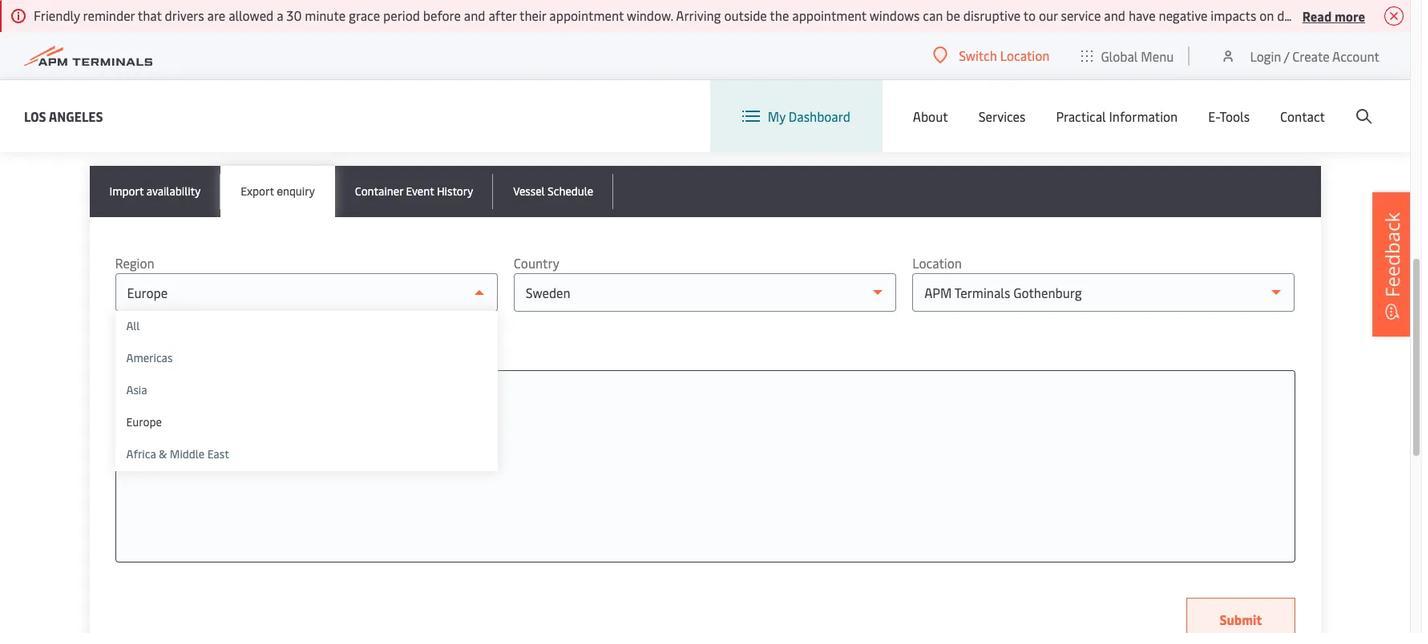 Task type: describe. For each thing, give the bounding box(es) containing it.
arrive
[[1347, 6, 1380, 24]]

my
[[768, 107, 786, 125]]

export
[[241, 184, 274, 199]]

angeles
[[49, 107, 103, 125]]

before
[[423, 6, 461, 24]]

enter
[[89, 112, 120, 130]]

use
[[240, 394, 257, 409]]

or inside search again enter additional containers, or change the location to search at a different terminal.
[[250, 112, 262, 130]]

2 vertical spatial to
[[293, 394, 304, 409]]

type your ids here or use ctrl+v to paste multiple ids
[[132, 394, 397, 409]]

0 items
[[115, 340, 153, 356]]

reminder
[[83, 6, 135, 24]]

schedule
[[548, 184, 594, 199]]

switch
[[959, 47, 997, 64]]

login / create account link
[[1221, 32, 1380, 79]]

grace
[[349, 6, 380, 24]]

window.
[[627, 6, 673, 24]]

search
[[89, 77, 156, 107]]

1 on from the left
[[1260, 6, 1274, 24]]

1 ids from the left
[[183, 394, 199, 409]]

here
[[201, 394, 224, 409]]

my dashboard button
[[742, 80, 851, 152]]

login / create account
[[1250, 47, 1380, 65]]

friendly
[[34, 6, 80, 24]]

asia option
[[115, 375, 498, 407]]

vessel
[[513, 184, 545, 199]]

period
[[383, 6, 420, 24]]

read more
[[1303, 7, 1366, 24]]

americas
[[126, 350, 173, 366]]

export еnquiry button
[[221, 166, 335, 217]]

submit button
[[1187, 598, 1295, 633]]

middle
[[170, 447, 205, 462]]

los angeles link
[[24, 106, 103, 126]]

read
[[1303, 7, 1332, 24]]

menu
[[1141, 47, 1174, 65]]

vessel schedule button
[[493, 166, 614, 217]]

switch location button
[[934, 47, 1050, 64]]

list box containing all
[[115, 311, 498, 472]]

2 on from the left
[[1383, 6, 1398, 24]]

submit
[[1220, 611, 1263, 629]]

еnquiry
[[277, 184, 315, 199]]

disruptive
[[964, 6, 1021, 24]]

login
[[1250, 47, 1282, 65]]

my dashboard
[[768, 107, 851, 125]]

our
[[1039, 6, 1058, 24]]

location
[[332, 112, 378, 130]]

event
[[406, 184, 434, 199]]

type
[[132, 394, 156, 409]]

2 drivers from the left
[[1278, 6, 1317, 24]]

search
[[397, 112, 434, 130]]

africa & middle east option
[[115, 439, 498, 472]]

all
[[126, 318, 140, 334]]

0 vertical spatial the
[[770, 6, 789, 24]]

be
[[946, 6, 961, 24]]

at
[[437, 112, 449, 130]]

who
[[1320, 6, 1344, 24]]

vessel schedule
[[513, 184, 594, 199]]

additional
[[123, 112, 181, 130]]

containers,
[[184, 112, 247, 130]]

ctrl+v
[[260, 394, 291, 409]]

import availability button
[[89, 166, 221, 217]]

east
[[207, 447, 229, 462]]

terminal.
[[515, 112, 567, 130]]

their
[[520, 6, 546, 24]]

global menu button
[[1066, 32, 1190, 80]]

different
[[462, 112, 513, 130]]

about
[[913, 107, 948, 125]]



Task type: locate. For each thing, give the bounding box(es) containing it.
africa
[[126, 447, 156, 462]]

change
[[265, 112, 307, 130]]

create
[[1293, 47, 1330, 65]]

can
[[923, 6, 943, 24]]

0 horizontal spatial drivers
[[165, 6, 204, 24]]

import
[[109, 184, 144, 199]]

europe option
[[115, 407, 498, 439]]

global
[[1101, 47, 1138, 65]]

dashboard
[[789, 107, 851, 125]]

arriving
[[676, 6, 721, 24]]

on
[[1260, 6, 1274, 24], [1383, 6, 1398, 24]]

1 horizontal spatial drivers
[[1278, 6, 1317, 24]]

or left use
[[227, 394, 237, 409]]

time
[[1401, 6, 1423, 24]]

ids
[[183, 394, 199, 409], [382, 394, 397, 409]]

account
[[1333, 47, 1380, 65]]

to left paste
[[293, 394, 304, 409]]

0 horizontal spatial and
[[464, 6, 486, 24]]

1 drivers from the left
[[165, 6, 204, 24]]

drivers left who
[[1278, 6, 1317, 24]]

0
[[115, 340, 122, 356]]

tab list containing import availability
[[89, 166, 1321, 217]]

0 horizontal spatial a
[[277, 6, 283, 24]]

history
[[437, 184, 473, 199]]

and
[[464, 6, 486, 24], [1104, 6, 1126, 24]]

availability
[[146, 184, 201, 199]]

allowed
[[229, 6, 274, 24]]

1 appointment from the left
[[550, 6, 624, 24]]

outside
[[724, 6, 767, 24]]

read more button
[[1303, 6, 1366, 26]]

on right impacts
[[1260, 6, 1274, 24]]

1 horizontal spatial location
[[1000, 47, 1050, 64]]

None text field
[[132, 387, 1279, 416]]

paste
[[307, 394, 334, 409]]

windows
[[870, 6, 920, 24]]

los
[[24, 107, 46, 125]]

are
[[207, 6, 226, 24]]

and left after
[[464, 6, 486, 24]]

1 horizontal spatial the
[[770, 6, 789, 24]]

global menu
[[1101, 47, 1174, 65]]

or left change
[[250, 112, 262, 130]]

the right change
[[310, 112, 329, 130]]

multiple
[[337, 394, 379, 409]]

after
[[489, 6, 517, 24]]

0 horizontal spatial the
[[310, 112, 329, 130]]

1 vertical spatial or
[[227, 394, 237, 409]]

negative
[[1159, 6, 1208, 24]]

30
[[287, 6, 302, 24]]

0 vertical spatial or
[[250, 112, 262, 130]]

1 horizontal spatial to
[[381, 112, 394, 130]]

the
[[770, 6, 789, 24], [310, 112, 329, 130]]

1 vertical spatial a
[[452, 112, 459, 130]]

friendly reminder that drivers are allowed a 30 minute grace period before and after their appointment window. arriving outside the appointment windows can be disruptive to our service and have negative impacts on drivers who arrive on time
[[34, 6, 1423, 24]]

to left search
[[381, 112, 394, 130]]

and left have
[[1104, 6, 1126, 24]]

or
[[250, 112, 262, 130], [227, 394, 237, 409]]

asia
[[126, 382, 147, 398]]

the right outside
[[770, 6, 789, 24]]

tab list
[[89, 166, 1321, 217]]

container event history
[[355, 184, 473, 199]]

have
[[1129, 6, 1156, 24]]

more
[[1335, 7, 1366, 24]]

/
[[1284, 47, 1290, 65]]

1 horizontal spatial or
[[250, 112, 262, 130]]

ids right multiple
[[382, 394, 397, 409]]

1 vertical spatial to
[[381, 112, 394, 130]]

2 horizontal spatial to
[[1024, 6, 1036, 24]]

a
[[277, 6, 283, 24], [452, 112, 459, 130]]

to left our
[[1024, 6, 1036, 24]]

drivers left are
[[165, 6, 204, 24]]

appointment right their
[[550, 6, 624, 24]]

1 vertical spatial the
[[310, 112, 329, 130]]

impacts
[[1211, 6, 1257, 24]]

appointment
[[550, 6, 624, 24], [792, 6, 867, 24]]

&
[[159, 447, 167, 462]]

0 horizontal spatial ids
[[183, 394, 199, 409]]

0 horizontal spatial appointment
[[550, 6, 624, 24]]

import availability
[[109, 184, 201, 199]]

service
[[1061, 6, 1101, 24]]

0 vertical spatial location
[[1000, 47, 1050, 64]]

1 horizontal spatial on
[[1383, 6, 1398, 24]]

the inside search again enter additional containers, or change the location to search at a different terminal.
[[310, 112, 329, 130]]

2 and from the left
[[1104, 6, 1126, 24]]

close alert image
[[1385, 6, 1404, 26]]

location
[[1000, 47, 1050, 64], [913, 254, 962, 272]]

your
[[158, 394, 181, 409]]

americas option
[[115, 343, 498, 375]]

country
[[514, 254, 560, 272]]

region
[[115, 254, 154, 272]]

0 horizontal spatial location
[[913, 254, 962, 272]]

export еnquiry
[[241, 184, 315, 199]]

a right at
[[452, 112, 459, 130]]

on left time
[[1383, 6, 1398, 24]]

container event history button
[[335, 166, 493, 217]]

feedback button
[[1373, 192, 1413, 337]]

1 horizontal spatial appointment
[[792, 6, 867, 24]]

all option
[[115, 311, 498, 343]]

about button
[[913, 80, 948, 152]]

1 horizontal spatial and
[[1104, 6, 1126, 24]]

items
[[125, 340, 153, 356]]

a left 30
[[277, 6, 283, 24]]

to
[[1024, 6, 1036, 24], [381, 112, 394, 130], [293, 394, 304, 409]]

that
[[138, 6, 162, 24]]

1 horizontal spatial ids
[[382, 394, 397, 409]]

feedback
[[1379, 212, 1406, 297]]

ids right your
[[183, 394, 199, 409]]

los angeles
[[24, 107, 103, 125]]

2 appointment from the left
[[792, 6, 867, 24]]

container
[[355, 184, 403, 199]]

0 vertical spatial a
[[277, 6, 283, 24]]

0 horizontal spatial on
[[1260, 6, 1274, 24]]

2 ids from the left
[[382, 394, 397, 409]]

appointment left windows
[[792, 6, 867, 24]]

to inside search again enter additional containers, or change the location to search at a different terminal.
[[381, 112, 394, 130]]

0 vertical spatial to
[[1024, 6, 1036, 24]]

1 horizontal spatial a
[[452, 112, 459, 130]]

0 horizontal spatial or
[[227, 394, 237, 409]]

a inside search again enter additional containers, or change the location to search at a different terminal.
[[452, 112, 459, 130]]

minute
[[305, 6, 346, 24]]

1 and from the left
[[464, 6, 486, 24]]

list box
[[115, 311, 498, 472]]

1 vertical spatial location
[[913, 254, 962, 272]]

europe
[[126, 415, 162, 430]]

0 horizontal spatial to
[[293, 394, 304, 409]]



Task type: vqa. For each thing, say whether or not it's contained in the screenshot.
0
yes



